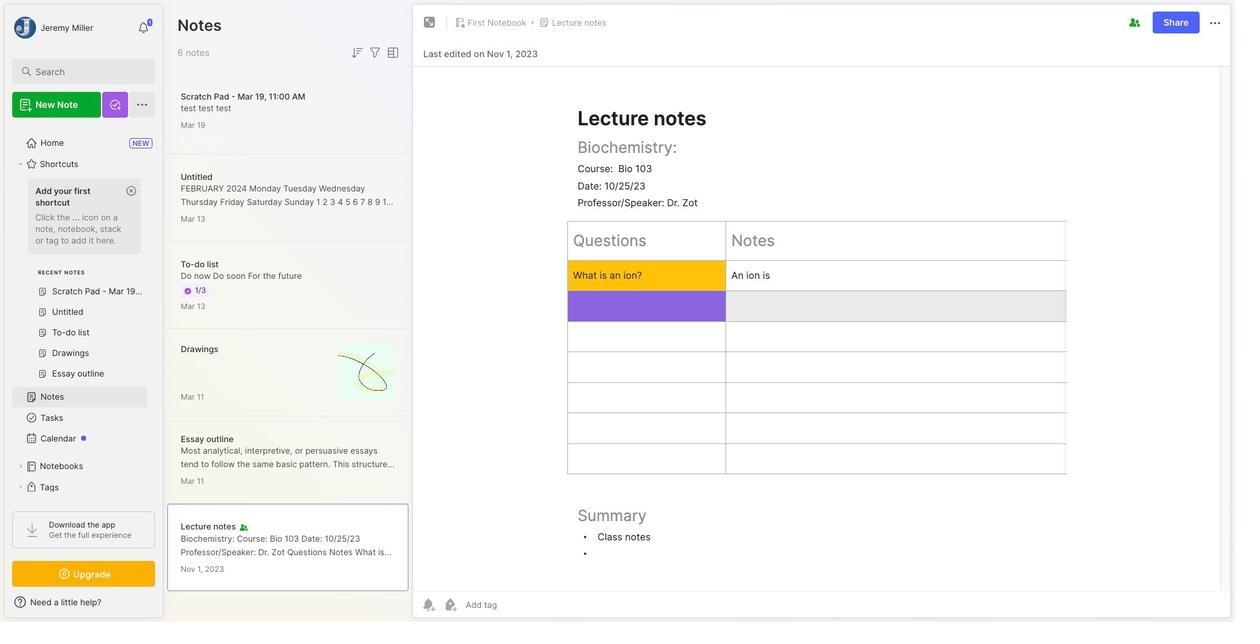 Task type: describe. For each thing, give the bounding box(es) containing it.
group inside main element
[[12, 174, 147, 393]]

thumbnail image
[[339, 344, 395, 401]]

Search text field
[[35, 66, 144, 78]]

click to collapse image
[[162, 599, 172, 615]]

more actions image
[[1208, 15, 1223, 31]]

Sort options field
[[349, 45, 365, 60]]

More actions field
[[1208, 14, 1223, 31]]



Task type: locate. For each thing, give the bounding box(es) containing it.
expand notebooks image
[[17, 463, 24, 471]]

add tag image
[[443, 598, 458, 613]]

View options field
[[383, 45, 401, 60]]

Note Editor text field
[[413, 66, 1231, 592]]

Add filters field
[[367, 45, 383, 60]]

add filters image
[[367, 45, 383, 60]]

note window element
[[413, 4, 1232, 622]]

group
[[12, 174, 147, 393]]

add a reminder image
[[421, 598, 436, 613]]

None search field
[[35, 64, 144, 79]]

tree
[[5, 125, 163, 547]]

expand note image
[[422, 15, 438, 30]]

none search field inside main element
[[35, 64, 144, 79]]

main element
[[0, 0, 167, 623]]

WHAT'S NEW field
[[5, 593, 163, 613]]

tree inside main element
[[5, 125, 163, 547]]

expand tags image
[[17, 484, 24, 492]]

Account field
[[12, 15, 93, 41]]

Add tag field
[[465, 600, 562, 611]]



Task type: vqa. For each thing, say whether or not it's contained in the screenshot.
top row group
no



